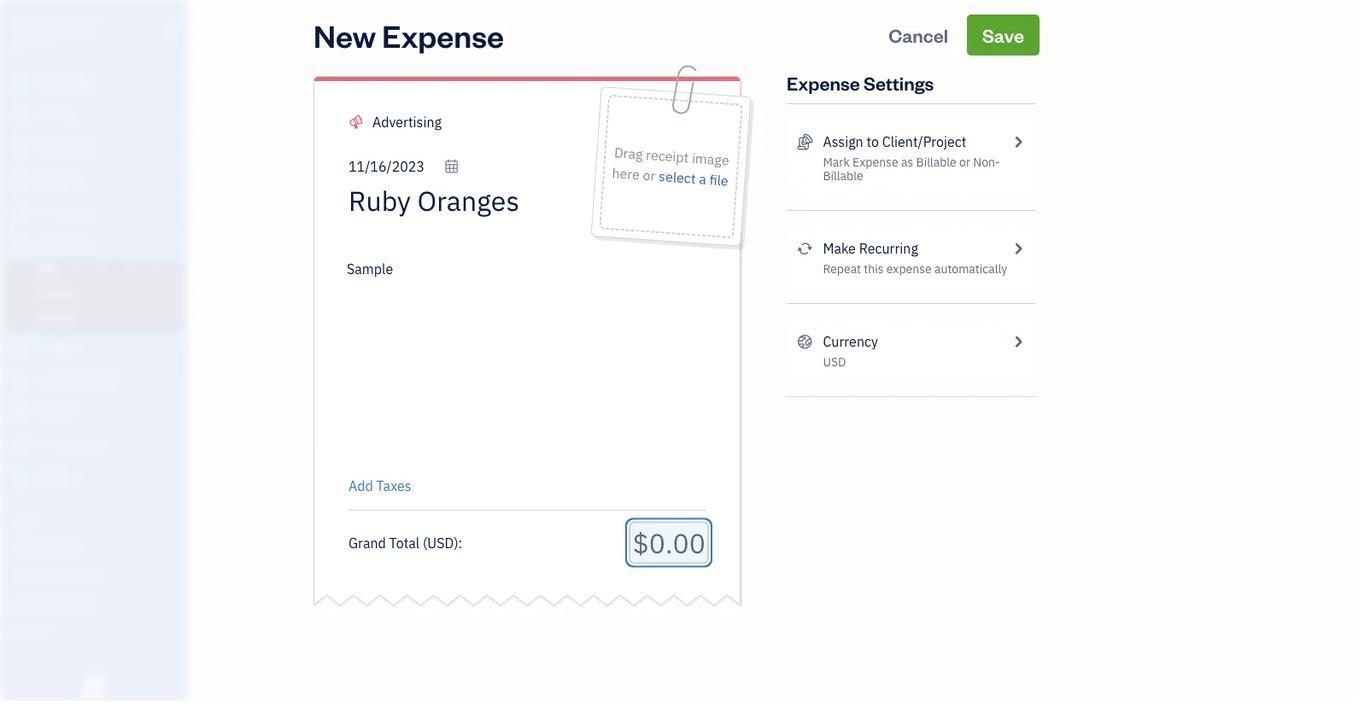 Task type: locate. For each thing, give the bounding box(es) containing it.
oranges
[[49, 15, 101, 33]]

cancel button
[[873, 15, 964, 56]]

1 horizontal spatial or
[[959, 154, 970, 170]]

to
[[867, 133, 879, 151]]

select a file button
[[658, 166, 729, 191]]

Merchant text field
[[349, 184, 582, 218]]

0 horizontal spatial usd
[[427, 534, 454, 552]]

usd down currency
[[823, 354, 846, 370]]

file
[[709, 171, 729, 190]]

0 vertical spatial usd
[[823, 354, 846, 370]]

or
[[959, 154, 970, 170], [642, 166, 656, 185]]

billable down assign
[[823, 168, 863, 184]]

this
[[864, 261, 884, 277]]

1 vertical spatial chevronright image
[[1010, 331, 1026, 352]]

or right here
[[642, 166, 656, 185]]

repeat
[[823, 261, 861, 277]]

):
[[454, 534, 462, 552]]

or inside mark expense as billable or non- billable
[[959, 154, 970, 170]]

main element
[[0, 0, 231, 701]]

items and services image
[[13, 568, 183, 582]]

freshbooks image
[[80, 674, 108, 694]]

or left non-
[[959, 154, 970, 170]]

(
[[423, 534, 427, 552]]

or for drag receipt image here or
[[642, 166, 656, 185]]

mark expense as billable or non- billable
[[823, 154, 1000, 184]]

chevronright image
[[1010, 132, 1026, 152], [1010, 331, 1026, 352]]

expense for new expense
[[382, 15, 504, 55]]

receipt
[[645, 146, 689, 166]]

Category text field
[[372, 112, 519, 132]]

bank connections image
[[13, 595, 183, 609]]

automatically
[[935, 261, 1007, 277]]

usd right total
[[427, 534, 454, 552]]

1 chevronright image from the top
[[1010, 132, 1026, 152]]

0 horizontal spatial billable
[[823, 168, 863, 184]]

0 vertical spatial chevronright image
[[1010, 132, 1026, 152]]

chevronright image
[[1010, 238, 1026, 259]]

2 chevronright image from the top
[[1010, 331, 1026, 352]]

settings
[[864, 70, 934, 95]]

make recurring
[[823, 240, 918, 258]]

Description text field
[[340, 259, 697, 464]]

client image
[[11, 107, 32, 124]]

expense for mark expense as billable or non- billable
[[853, 154, 898, 170]]

report image
[[11, 470, 32, 487]]

2 vertical spatial expense
[[853, 154, 898, 170]]

billable down client/project on the top of the page
[[916, 154, 957, 170]]

assign
[[823, 133, 863, 151]]

expense inside mark expense as billable or non- billable
[[853, 154, 898, 170]]

settings image
[[13, 623, 183, 636]]

1 vertical spatial expense
[[787, 70, 860, 95]]

save button
[[967, 15, 1040, 56]]

usd
[[823, 354, 846, 370], [427, 534, 454, 552]]

expense
[[382, 15, 504, 55], [787, 70, 860, 95], [853, 154, 898, 170]]

payment image
[[11, 204, 32, 221]]

0 vertical spatial expense
[[382, 15, 504, 55]]

drag
[[613, 143, 643, 163]]

dashboard image
[[11, 74, 32, 91]]

1 vertical spatial usd
[[427, 534, 454, 552]]

Amount (USD) text field
[[632, 525, 706, 561]]

add
[[349, 477, 373, 495]]

refresh image
[[797, 238, 813, 259]]

0 horizontal spatial or
[[642, 166, 656, 185]]

1 horizontal spatial usd
[[823, 354, 846, 370]]

estimate image
[[11, 139, 32, 156]]

billable
[[916, 154, 957, 170], [823, 168, 863, 184]]

currencyandlanguage image
[[797, 331, 813, 352]]

invoice image
[[11, 172, 32, 189]]

or inside drag receipt image here or
[[642, 166, 656, 185]]



Task type: describe. For each thing, give the bounding box(es) containing it.
a
[[698, 170, 707, 188]]

owner
[[14, 34, 45, 48]]

select a file
[[658, 167, 729, 190]]

expense settings
[[787, 70, 934, 95]]

total
[[389, 534, 420, 552]]

mark
[[823, 154, 850, 170]]

recurring
[[859, 240, 918, 258]]

cancel
[[889, 23, 948, 47]]

currency
[[823, 333, 878, 351]]

grand total ( usd ):
[[349, 534, 462, 552]]

apps image
[[13, 513, 183, 527]]

1 horizontal spatial billable
[[916, 154, 957, 170]]

here
[[611, 164, 640, 184]]

chevronright image for assign to client/project
[[1010, 132, 1026, 152]]

money image
[[11, 405, 32, 422]]

add taxes button
[[349, 476, 411, 496]]

chart image
[[11, 437, 32, 454]]

add taxes
[[349, 477, 411, 495]]

select
[[658, 167, 696, 188]]

expense
[[887, 261, 932, 277]]

as
[[901, 154, 913, 170]]

expensesrebilling image
[[797, 132, 813, 152]]

ruby oranges owner
[[14, 15, 101, 48]]

ruby
[[14, 15, 46, 33]]

client/project
[[882, 133, 966, 151]]

new
[[314, 15, 376, 55]]

timer image
[[11, 372, 32, 390]]

non-
[[973, 154, 1000, 170]]

expense image
[[11, 237, 32, 254]]

Date in MM/DD/YYYY format text field
[[349, 158, 460, 176]]

chevronright image for currency
[[1010, 331, 1026, 352]]

or for mark expense as billable or non- billable
[[959, 154, 970, 170]]

make
[[823, 240, 856, 258]]

team members image
[[13, 541, 183, 554]]

save
[[982, 23, 1024, 47]]

drag receipt image here or
[[611, 143, 730, 185]]

new expense
[[314, 15, 504, 55]]

repeat this expense automatically
[[823, 261, 1007, 277]]

project image
[[11, 340, 32, 357]]

image
[[691, 149, 730, 169]]

taxes
[[376, 477, 411, 495]]

grand
[[349, 534, 386, 552]]

assign to client/project
[[823, 133, 966, 151]]



Task type: vqa. For each thing, say whether or not it's contained in the screenshot.
'Non-'
yes



